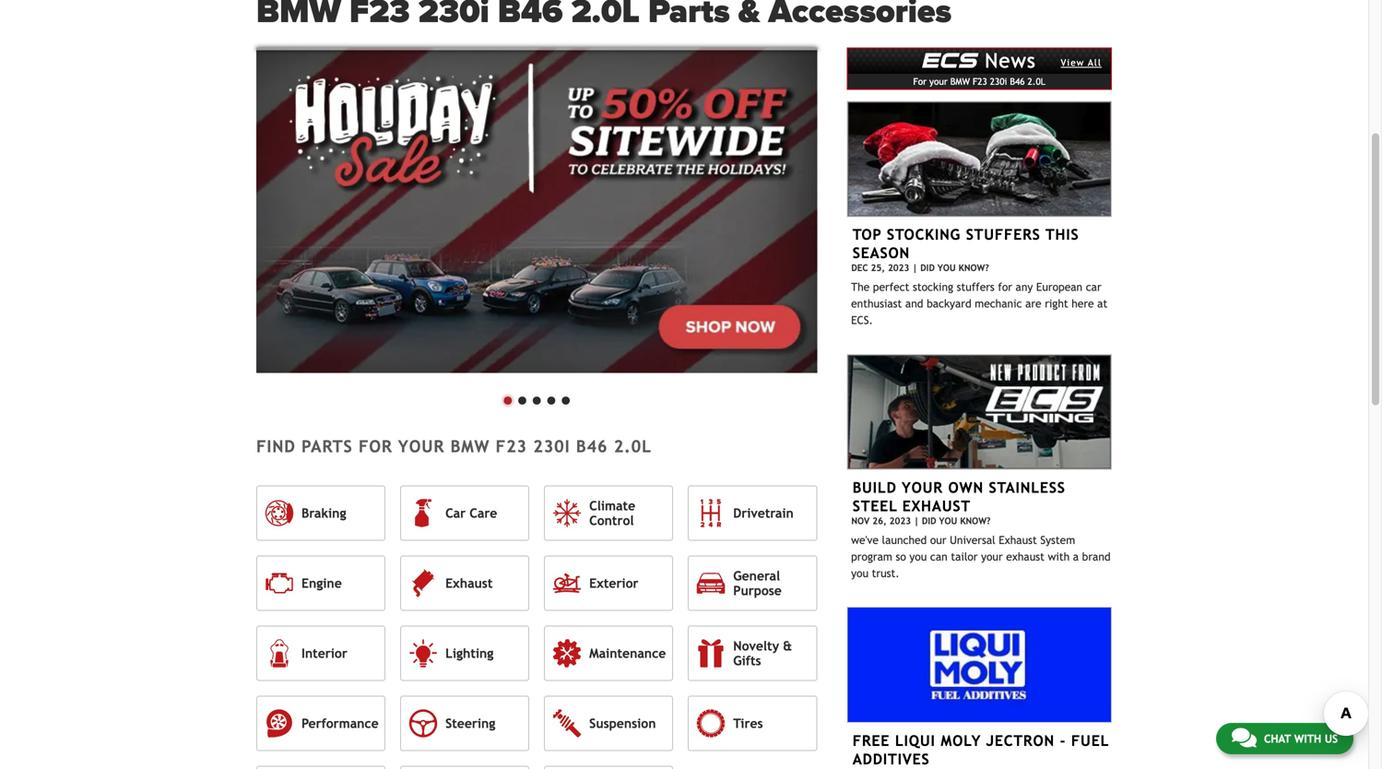 Task type: vqa. For each thing, say whether or not it's contained in the screenshot.
CAN at the bottom of the page
yes



Task type: describe. For each thing, give the bounding box(es) containing it.
european
[[1036, 280, 1083, 293]]

maintenance link
[[544, 626, 673, 681]]

car care
[[445, 506, 497, 520]]

0 vertical spatial f23
[[973, 76, 987, 87]]

exhaust
[[1006, 550, 1045, 563]]

dec
[[851, 262, 868, 273]]

parts
[[302, 437, 353, 456]]

steel
[[853, 497, 898, 515]]

interior link
[[256, 626, 386, 681]]

-
[[1060, 732, 1066, 749]]

| inside build your own stainless steel exhaust nov 26, 2023 | did you know? we've launched our universal exhaust system program so you can tailor your exhaust with a brand you trust.
[[914, 515, 919, 526]]

trust.
[[872, 567, 900, 580]]

all
[[1088, 57, 1102, 68]]

backyard
[[927, 297, 972, 310]]

moly
[[941, 732, 981, 749]]

program
[[851, 550, 892, 563]]

and
[[905, 297, 923, 310]]

liqui
[[895, 732, 936, 749]]

here
[[1072, 297, 1094, 310]]

find
[[256, 437, 296, 456]]

free liqui moly jectron - fuel additives link
[[853, 732, 1109, 767]]

brand
[[1082, 550, 1111, 563]]

braking link
[[256, 485, 386, 541]]

| inside top stocking stuffers this season dec 25, 2023 | did you know? the perfect stocking stuffers for any european car enthusiast and backyard mechanic are right here at ecs.
[[912, 262, 918, 273]]

novelty
[[733, 638, 779, 653]]

1 vertical spatial you
[[851, 567, 869, 580]]

car
[[1086, 280, 1102, 293]]

for inside top stocking stuffers this season dec 25, 2023 | did you know? the perfect stocking stuffers for any european car enthusiast and backyard mechanic are right here at ecs.
[[998, 280, 1012, 293]]

free liqui moly jectron - fuel additives image
[[847, 607, 1112, 723]]

comments image
[[1232, 727, 1257, 749]]

suspension link
[[544, 696, 673, 751]]

ecs.
[[851, 314, 873, 327]]

jectron
[[986, 732, 1055, 749]]

control
[[589, 513, 634, 528]]

top stocking stuffers this season dec 25, 2023 | did you know? the perfect stocking stuffers for any european car enthusiast and backyard mechanic are right here at ecs.
[[851, 226, 1108, 327]]

stainless
[[989, 479, 1066, 496]]

right
[[1045, 297, 1068, 310]]

your
[[902, 479, 943, 496]]

this
[[1046, 226, 1079, 243]]

suspension
[[589, 716, 656, 731]]

1 vertical spatial bmw
[[451, 437, 490, 456]]

additives
[[853, 750, 930, 767]]

know? inside build your own stainless steel exhaust nov 26, 2023 | did you know? we've launched our universal exhaust system program so you can tailor your exhaust with a brand you trust.
[[960, 515, 991, 526]]

so
[[896, 550, 906, 563]]

2 horizontal spatial exhaust
[[999, 533, 1037, 546]]

0 horizontal spatial f23
[[496, 437, 527, 456]]

free
[[853, 732, 890, 749]]

the
[[851, 280, 870, 293]]

nov
[[851, 515, 870, 526]]

2023 inside top stocking stuffers this season dec 25, 2023 | did you know? the perfect stocking stuffers for any european car enthusiast and backyard mechanic are right here at ecs.
[[888, 262, 910, 273]]

1 horizontal spatial 2.0l
[[1028, 76, 1045, 87]]

1 vertical spatial 230i
[[533, 437, 570, 456]]

0 vertical spatial your
[[930, 76, 948, 87]]

chat with us link
[[1216, 723, 1354, 754]]

with inside build your own stainless steel exhaust nov 26, 2023 | did you know? we've launched our universal exhaust system program so you can tailor your exhaust with a brand you trust.
[[1048, 550, 1070, 563]]

1 horizontal spatial 230i
[[990, 76, 1007, 87]]

top stocking stuffers this season image
[[847, 101, 1112, 217]]

did inside top stocking stuffers this season dec 25, 2023 | did you know? the perfect stocking stuffers for any european car enthusiast and backyard mechanic are right here at ecs.
[[920, 262, 935, 273]]

for your bmw f23 230i b46 2.0l
[[913, 76, 1045, 87]]

25,
[[871, 262, 885, 273]]

your inside build your own stainless steel exhaust nov 26, 2023 | did you know? we've launched our universal exhaust system program so you can tailor your exhaust with a brand you trust.
[[981, 550, 1003, 563]]

&
[[783, 638, 792, 653]]

maintenance
[[589, 646, 666, 661]]

exhaust link
[[400, 555, 529, 611]]

5 • from the left
[[559, 383, 573, 415]]

1 horizontal spatial exhaust
[[903, 497, 971, 515]]

mechanic
[[975, 297, 1022, 310]]

did inside build your own stainless steel exhaust nov 26, 2023 | did you know? we've launched our universal exhaust system program so you can tailor your exhaust with a brand you trust.
[[922, 515, 936, 526]]

26,
[[873, 515, 887, 526]]

car care link
[[400, 485, 529, 541]]

1 vertical spatial 2.0l
[[614, 437, 652, 456]]

perfect
[[873, 280, 910, 293]]

at
[[1097, 297, 1108, 310]]

climate
[[589, 498, 635, 513]]

performance link
[[256, 696, 386, 751]]

news
[[985, 49, 1036, 72]]

3 • from the left
[[530, 383, 544, 415]]

exterior
[[589, 576, 639, 590]]

for
[[913, 76, 927, 87]]

you inside build your own stainless steel exhaust nov 26, 2023 | did you know? we've launched our universal exhaust system program so you can tailor your exhaust with a brand you trust.
[[939, 515, 957, 526]]

top stocking stuffers this season link
[[853, 226, 1079, 262]]

us
[[1325, 732, 1338, 745]]

stuffers
[[966, 226, 1041, 243]]

1 horizontal spatial you
[[910, 550, 927, 563]]

any
[[1016, 280, 1033, 293]]

steering
[[445, 716, 495, 731]]

steering link
[[400, 696, 529, 751]]

fuel
[[1071, 732, 1109, 749]]

a
[[1073, 550, 1079, 563]]

generic - ecs holiday sale image
[[256, 48, 817, 373]]

engine link
[[256, 555, 386, 611]]

build your own stainless steel exhaust link
[[853, 479, 1066, 515]]

care
[[470, 506, 497, 520]]

1 horizontal spatial b46
[[1010, 76, 1025, 87]]

• • • • •
[[501, 383, 573, 415]]

season
[[853, 245, 910, 262]]



Task type: locate. For each thing, give the bounding box(es) containing it.
general
[[733, 568, 780, 583]]

|
[[912, 262, 918, 273], [914, 515, 919, 526]]

•
[[501, 383, 515, 415], [515, 383, 530, 415], [530, 383, 544, 415], [544, 383, 559, 415], [559, 383, 573, 415]]

ecs
[[922, 46, 978, 72]]

0 horizontal spatial you
[[851, 567, 869, 580]]

2023 up 'launched'
[[889, 515, 911, 526]]

tires link
[[688, 696, 817, 751]]

you inside top stocking stuffers this season dec 25, 2023 | did you know? the perfect stocking stuffers for any european car enthusiast and backyard mechanic are right here at ecs.
[[938, 262, 956, 273]]

1 vertical spatial |
[[914, 515, 919, 526]]

launched
[[882, 533, 927, 546]]

b46
[[1010, 76, 1025, 87], [576, 437, 608, 456]]

stocking
[[887, 226, 961, 243]]

your
[[930, 76, 948, 87], [398, 437, 445, 456], [981, 550, 1003, 563]]

| up 'launched'
[[914, 515, 919, 526]]

lighting link
[[400, 626, 529, 681]]

1 vertical spatial exhaust
[[999, 533, 1037, 546]]

1 horizontal spatial with
[[1294, 732, 1322, 745]]

0 horizontal spatial 230i
[[533, 437, 570, 456]]

view all
[[1061, 57, 1102, 68]]

you down program
[[851, 567, 869, 580]]

climate control
[[589, 498, 635, 528]]

novelty & gifts link
[[688, 626, 817, 681]]

0 horizontal spatial with
[[1048, 550, 1070, 563]]

0 vertical spatial 2.0l
[[1028, 76, 1045, 87]]

ecs news
[[922, 46, 1036, 72]]

purpose
[[733, 583, 782, 598]]

you up the stocking
[[938, 262, 956, 273]]

novelty & gifts
[[733, 638, 792, 668]]

0 vertical spatial with
[[1048, 550, 1070, 563]]

find parts for your bmw f23 230i b46 2.0l
[[256, 437, 652, 456]]

know? up stuffers
[[959, 262, 989, 273]]

0 vertical spatial know?
[[959, 262, 989, 273]]

climate control link
[[544, 485, 673, 541]]

0 horizontal spatial bmw
[[451, 437, 490, 456]]

0 vertical spatial 2023
[[888, 262, 910, 273]]

0 horizontal spatial b46
[[576, 437, 608, 456]]

gifts
[[733, 653, 761, 668]]

f23 down ecs news
[[973, 76, 987, 87]]

1 horizontal spatial for
[[998, 280, 1012, 293]]

with down system
[[1048, 550, 1070, 563]]

tailor
[[951, 550, 978, 563]]

for up mechanic
[[998, 280, 1012, 293]]

2023 inside build your own stainless steel exhaust nov 26, 2023 | did you know? we've launched our universal exhaust system program so you can tailor your exhaust with a brand you trust.
[[889, 515, 911, 526]]

1 horizontal spatial f23
[[973, 76, 987, 87]]

know? up universal
[[960, 515, 991, 526]]

engine
[[302, 576, 342, 590]]

f23 down • • • • • on the left
[[496, 437, 527, 456]]

| up the stocking
[[912, 262, 918, 273]]

230i down • • • • • on the left
[[533, 437, 570, 456]]

2023 up "perfect"
[[888, 262, 910, 273]]

0 vertical spatial |
[[912, 262, 918, 273]]

2.0l down "news"
[[1028, 76, 1045, 87]]

1 vertical spatial did
[[922, 515, 936, 526]]

2 • from the left
[[515, 383, 530, 415]]

2 vertical spatial exhaust
[[445, 576, 493, 590]]

enthusiast
[[851, 297, 902, 310]]

system
[[1040, 533, 1075, 546]]

1 horizontal spatial your
[[930, 76, 948, 87]]

with left us at the right of page
[[1294, 732, 1322, 745]]

drivetrain
[[733, 506, 794, 520]]

bmw down ecs
[[950, 76, 970, 87]]

with
[[1048, 550, 1070, 563], [1294, 732, 1322, 745]]

know? inside top stocking stuffers this season dec 25, 2023 | did you know? the perfect stocking stuffers for any european car enthusiast and backyard mechanic are right here at ecs.
[[959, 262, 989, 273]]

your down universal
[[981, 550, 1003, 563]]

car
[[445, 506, 466, 520]]

exhaust
[[903, 497, 971, 515], [999, 533, 1037, 546], [445, 576, 493, 590]]

230i
[[990, 76, 1007, 87], [533, 437, 570, 456]]

can
[[930, 550, 948, 563]]

own
[[948, 479, 984, 496]]

0 horizontal spatial 2.0l
[[614, 437, 652, 456]]

bmw up "car care"
[[451, 437, 490, 456]]

0 horizontal spatial for
[[359, 437, 393, 456]]

0 vertical spatial you
[[910, 550, 927, 563]]

your right for on the top right of page
[[930, 76, 948, 87]]

tires
[[733, 716, 763, 731]]

exterior link
[[544, 555, 673, 611]]

0 vertical spatial exhaust
[[903, 497, 971, 515]]

you up the our
[[939, 515, 957, 526]]

general purpose link
[[688, 555, 817, 611]]

bmw
[[950, 76, 970, 87], [451, 437, 490, 456]]

stuffers
[[957, 280, 995, 293]]

2 vertical spatial your
[[981, 550, 1003, 563]]

0 horizontal spatial your
[[398, 437, 445, 456]]

you right so
[[910, 550, 927, 563]]

1 vertical spatial your
[[398, 437, 445, 456]]

we've
[[851, 533, 879, 546]]

0 vertical spatial b46
[[1010, 76, 1025, 87]]

0 vertical spatial bmw
[[950, 76, 970, 87]]

1 vertical spatial with
[[1294, 732, 1322, 745]]

performance
[[302, 716, 379, 731]]

1 vertical spatial b46
[[576, 437, 608, 456]]

f23
[[973, 76, 987, 87], [496, 437, 527, 456]]

view
[[1061, 57, 1085, 68]]

2 horizontal spatial your
[[981, 550, 1003, 563]]

universal
[[950, 533, 996, 546]]

did up the our
[[922, 515, 936, 526]]

build your own stainless steel exhaust image
[[847, 354, 1112, 470]]

230i down "news"
[[990, 76, 1007, 87]]

0 vertical spatial 230i
[[990, 76, 1007, 87]]

you
[[938, 262, 956, 273], [939, 515, 957, 526]]

1 • from the left
[[501, 383, 515, 415]]

for right parts on the left bottom of page
[[359, 437, 393, 456]]

build
[[853, 479, 897, 496]]

exhaust up lighting
[[445, 576, 493, 590]]

2.0l
[[1028, 76, 1045, 87], [614, 437, 652, 456]]

1 vertical spatial 2023
[[889, 515, 911, 526]]

your up car care link on the left bottom
[[398, 437, 445, 456]]

did up the stocking
[[920, 262, 935, 273]]

stocking
[[913, 280, 954, 293]]

1 vertical spatial know?
[[960, 515, 991, 526]]

exhaust down 'your'
[[903, 497, 971, 515]]

b46 down "news"
[[1010, 76, 1025, 87]]

our
[[930, 533, 947, 546]]

general purpose
[[733, 568, 782, 598]]

1 vertical spatial f23
[[496, 437, 527, 456]]

are
[[1025, 297, 1042, 310]]

0 horizontal spatial exhaust
[[445, 576, 493, 590]]

b46 up climate
[[576, 437, 608, 456]]

you
[[910, 550, 927, 563], [851, 567, 869, 580]]

0 vertical spatial you
[[938, 262, 956, 273]]

exhaust up exhaust on the right of the page
[[999, 533, 1037, 546]]

braking
[[302, 506, 346, 520]]

1 vertical spatial for
[[359, 437, 393, 456]]

interior
[[302, 646, 347, 661]]

1 vertical spatial you
[[939, 515, 957, 526]]

free liqui moly jectron - fuel additives
[[853, 732, 1109, 767]]

1 horizontal spatial bmw
[[950, 76, 970, 87]]

lighting
[[445, 646, 494, 661]]

4 • from the left
[[544, 383, 559, 415]]

2.0l up climate
[[614, 437, 652, 456]]

drivetrain link
[[688, 485, 817, 541]]

0 vertical spatial did
[[920, 262, 935, 273]]

0 vertical spatial for
[[998, 280, 1012, 293]]

chat
[[1264, 732, 1291, 745]]

2023
[[888, 262, 910, 273], [889, 515, 911, 526]]

top
[[853, 226, 882, 243]]



